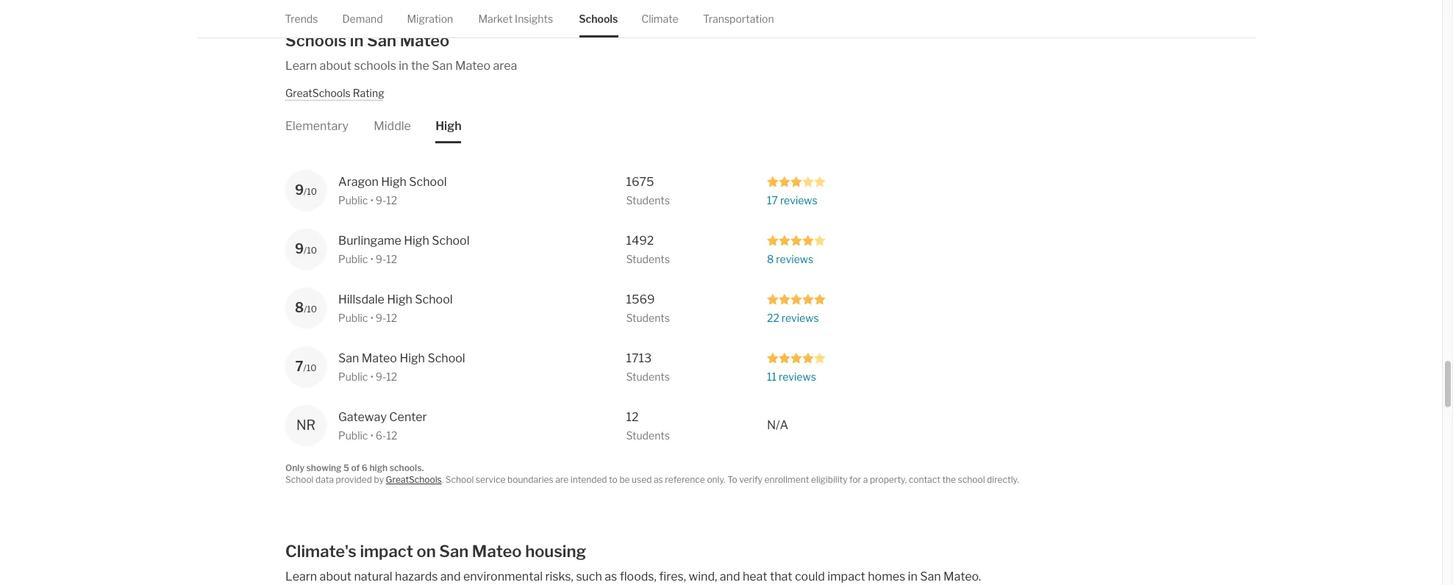 Task type: describe. For each thing, give the bounding box(es) containing it.
gateway center public • 6-12
[[338, 410, 427, 442]]

san mateo high school public • 9-12
[[338, 351, 465, 383]]

reviews for 1713
[[779, 370, 816, 383]]

students for 1569
[[626, 311, 670, 324]]

mateo inside san mateo high school public • 9-12
[[362, 351, 397, 365]]

9- inside san mateo high school public • 9-12
[[376, 370, 386, 383]]

8 for /10
[[295, 300, 304, 315]]

learn about natural hazards and environmental risks, such as floods, fires, wind, and heat that      could impact homes in san mateo.
[[285, 570, 981, 584]]

9- for aragon
[[376, 194, 386, 206]]

schools.
[[390, 462, 424, 473]]

floods,
[[620, 570, 657, 584]]

9 /10 for aragon high school
[[295, 182, 317, 197]]

hillsdale high school public • 9-12
[[338, 292, 453, 324]]

elementary element
[[285, 100, 349, 143]]

that
[[770, 570, 792, 584]]

high element
[[436, 100, 462, 143]]

climate's impact on san mateo housing
[[285, 542, 586, 561]]

8 reviews
[[767, 253, 814, 265]]

students for 12
[[626, 429, 670, 442]]

of
[[351, 462, 360, 473]]

school down only
[[285, 474, 314, 485]]

aragon high school public • 9-12
[[338, 175, 447, 206]]

1713 students
[[626, 351, 670, 383]]

schools for schools in san mateo
[[285, 31, 347, 50]]

.
[[442, 474, 444, 485]]

/10 for burlingame
[[304, 245, 317, 256]]

mateo down the migration
[[400, 31, 450, 50]]

by
[[374, 474, 384, 485]]

climate's
[[285, 542, 357, 561]]

gateway center button
[[338, 409, 541, 426]]

1569
[[626, 292, 655, 306]]

hazards
[[395, 570, 438, 584]]

only
[[285, 462, 305, 473]]

housing
[[525, 542, 586, 561]]

aragon high school button
[[338, 173, 541, 191]]

6
[[362, 462, 368, 473]]

12 inside 12 students
[[626, 410, 639, 424]]

1492 students
[[626, 234, 670, 265]]

high
[[370, 462, 388, 473]]

greatschools link
[[386, 474, 442, 485]]

high for hillsdale high school
[[387, 292, 413, 306]]

2 horizontal spatial in
[[908, 570, 918, 584]]

elementary
[[285, 119, 349, 133]]

used
[[632, 474, 652, 485]]

school data provided by greatschools . school service boundaries are intended to be used as reference only. to verify enrollment eligibility for a property, contact the school directly.
[[285, 474, 1019, 485]]

reviews for 1675
[[780, 194, 818, 206]]

market insights link
[[479, 0, 553, 38]]

public inside gateway center public • 6-12
[[338, 429, 368, 442]]

learn for learn about schools in the san mateo area
[[285, 59, 317, 73]]

a
[[863, 474, 868, 485]]

provided
[[336, 474, 372, 485]]

• inside san mateo high school public • 9-12
[[370, 370, 373, 383]]

market
[[479, 13, 513, 25]]

• for aragon
[[370, 194, 373, 206]]

school inside the burlingame high school public • 9-12
[[432, 234, 470, 247]]

are
[[555, 474, 569, 485]]

0 horizontal spatial the
[[411, 59, 429, 73]]

public inside san mateo high school public • 9-12
[[338, 370, 368, 383]]

be
[[620, 474, 630, 485]]

eligibility
[[811, 474, 848, 485]]

middle
[[374, 119, 411, 133]]

schools link
[[579, 0, 618, 38]]

1 vertical spatial in
[[399, 59, 409, 73]]

public for aragon high school
[[338, 194, 368, 206]]

rating 3.0 out of 5 element
[[767, 175, 826, 188]]

0 vertical spatial greatschools
[[285, 87, 351, 99]]

17
[[767, 194, 778, 206]]

12 inside san mateo high school public • 9-12
[[386, 370, 397, 383]]

• for burlingame
[[370, 253, 373, 265]]

burlingame high school public • 9-12
[[338, 234, 470, 265]]

/10 for aragon
[[304, 186, 317, 197]]

directly.
[[987, 474, 1019, 485]]

property,
[[870, 474, 907, 485]]

12 inside gateway center public • 6-12
[[386, 429, 397, 442]]

enrollment
[[765, 474, 809, 485]]

schools in san mateo
[[285, 31, 450, 50]]

san up schools
[[367, 31, 396, 50]]

area
[[493, 59, 517, 73]]

san down migration 'link' on the left
[[432, 59, 453, 73]]

school right .
[[446, 474, 474, 485]]

11 reviews
[[767, 370, 816, 383]]

wind,
[[689, 570, 717, 584]]

data
[[316, 474, 334, 485]]

verify
[[739, 474, 763, 485]]

migration
[[407, 13, 454, 25]]

7 /10
[[295, 359, 317, 374]]

burlingame high school button
[[338, 232, 541, 250]]

high for aragon high school
[[381, 175, 407, 189]]

reviews for 1492
[[776, 253, 814, 265]]

mateo left area
[[455, 59, 491, 73]]

greatschools rating
[[285, 87, 384, 99]]

rating
[[353, 87, 384, 99]]

students for 1492
[[626, 253, 670, 265]]

aragon
[[338, 175, 379, 189]]

• for hillsdale
[[370, 311, 373, 324]]

students for 1713
[[626, 370, 670, 383]]

5
[[343, 462, 349, 473]]

school
[[958, 474, 985, 485]]

intended
[[571, 474, 607, 485]]

natural
[[354, 570, 393, 584]]

reference
[[665, 474, 705, 485]]

transportation
[[703, 13, 775, 25]]

1569 students
[[626, 292, 670, 324]]

8 /10
[[295, 300, 317, 315]]

1 horizontal spatial the
[[942, 474, 956, 485]]

rating 5.0 out of 5 element
[[767, 293, 826, 305]]

fires,
[[659, 570, 686, 584]]

public for hillsdale high school
[[338, 311, 368, 324]]

transportation link
[[703, 0, 775, 38]]



Task type: locate. For each thing, give the bounding box(es) containing it.
the left school
[[942, 474, 956, 485]]

1713
[[626, 351, 652, 365]]

1 vertical spatial the
[[942, 474, 956, 485]]

3 • from the top
[[370, 311, 373, 324]]

9- inside the burlingame high school public • 9-12
[[376, 253, 386, 265]]

9 left aragon
[[295, 182, 304, 197]]

reviews down rating 3.0 out of 5 element
[[780, 194, 818, 206]]

5 • from the top
[[370, 429, 373, 442]]

in right schools
[[399, 59, 409, 73]]

schools down trends
[[285, 31, 347, 50]]

students up school data provided by greatschools . school service boundaries are intended to be used as reference only. to verify enrollment eligibility for a property, contact the school directly.
[[626, 429, 670, 442]]

0 vertical spatial in
[[350, 31, 364, 50]]

0 horizontal spatial greatschools
[[285, 87, 351, 99]]

• down aragon
[[370, 194, 373, 206]]

schools
[[579, 13, 618, 25], [285, 31, 347, 50]]

greatschools up elementary element
[[285, 87, 351, 99]]

2 9 from the top
[[295, 241, 304, 256]]

2 9 /10 from the top
[[295, 241, 317, 256]]

students down 1569
[[626, 311, 670, 324]]

2 rating 4.0 out of 5 element from the top
[[767, 352, 826, 364]]

high inside "hillsdale high school public • 9-12"
[[387, 292, 413, 306]]

0 vertical spatial 8
[[767, 253, 774, 265]]

heat
[[743, 570, 768, 584]]

about for schools
[[320, 59, 352, 73]]

12 down center
[[386, 429, 397, 442]]

4 students from the top
[[626, 370, 670, 383]]

rating 4.0 out of 5 element for 7
[[767, 352, 826, 364]]

mateo
[[400, 31, 450, 50], [455, 59, 491, 73], [362, 351, 397, 365], [472, 542, 522, 561]]

0 vertical spatial 9 /10
[[295, 182, 317, 197]]

• inside gateway center public • 6-12
[[370, 429, 373, 442]]

contact
[[909, 474, 941, 485]]

9- down hillsdale
[[376, 311, 386, 324]]

1 9 /10 from the top
[[295, 182, 317, 197]]

san right on
[[439, 542, 469, 561]]

9- for hillsdale
[[376, 311, 386, 324]]

center
[[389, 410, 427, 424]]

1 horizontal spatial impact
[[828, 570, 866, 584]]

17 reviews
[[767, 194, 818, 206]]

students down the 1675
[[626, 194, 670, 206]]

12 inside aragon high school public • 9-12
[[386, 194, 397, 206]]

1 • from the top
[[370, 194, 373, 206]]

0 horizontal spatial and
[[440, 570, 461, 584]]

/10 left aragon
[[304, 186, 317, 197]]

9- down burlingame
[[376, 253, 386, 265]]

1 learn from the top
[[285, 59, 317, 73]]

0 vertical spatial about
[[320, 59, 352, 73]]

in down demand
[[350, 31, 364, 50]]

1 vertical spatial 9
[[295, 241, 304, 256]]

• down burlingame
[[370, 253, 373, 265]]

school inside aragon high school public • 9-12
[[409, 175, 447, 189]]

and
[[440, 570, 461, 584], [720, 570, 740, 584]]

/10 left hillsdale
[[304, 303, 317, 314]]

school down the burlingame high school public • 9-12
[[415, 292, 453, 306]]

1 vertical spatial rating 4.0 out of 5 element
[[767, 352, 826, 364]]

gateway
[[338, 410, 387, 424]]

students
[[626, 194, 670, 206], [626, 253, 670, 265], [626, 311, 670, 324], [626, 370, 670, 383], [626, 429, 670, 442]]

environmental
[[463, 570, 543, 584]]

1 vertical spatial 9 /10
[[295, 241, 317, 256]]

hillsdale high school button
[[338, 291, 541, 309]]

3 public from the top
[[338, 311, 368, 324]]

high for burlingame high school
[[404, 234, 429, 247]]

•
[[370, 194, 373, 206], [370, 253, 373, 265], [370, 311, 373, 324], [370, 370, 373, 383], [370, 429, 373, 442]]

1 students from the top
[[626, 194, 670, 206]]

public inside the burlingame high school public • 9-12
[[338, 253, 368, 265]]

0 horizontal spatial impact
[[360, 542, 413, 561]]

9 /10 for burlingame high school
[[295, 241, 317, 256]]

9- inside aragon high school public • 9-12
[[376, 194, 386, 206]]

12 down 1713 students at the left bottom of the page
[[626, 410, 639, 424]]

1 public from the top
[[338, 194, 368, 206]]

0 vertical spatial as
[[654, 474, 663, 485]]

san mateo high school button
[[338, 350, 541, 367]]

n/a
[[767, 418, 789, 432]]

0 horizontal spatial schools
[[285, 31, 347, 50]]

• inside "hillsdale high school public • 9-12"
[[370, 311, 373, 324]]

2 public from the top
[[338, 253, 368, 265]]

9 up 8 /10
[[295, 241, 304, 256]]

reviews up the rating 5.0 out of 5 element
[[776, 253, 814, 265]]

0 vertical spatial 9
[[295, 182, 304, 197]]

8 up 7
[[295, 300, 304, 315]]

9 /10 left aragon
[[295, 182, 317, 197]]

high right aragon
[[381, 175, 407, 189]]

/10 up 8 /10
[[304, 245, 317, 256]]

about for natural
[[320, 570, 352, 584]]

• left 6-
[[370, 429, 373, 442]]

impact right could
[[828, 570, 866, 584]]

1 vertical spatial learn
[[285, 570, 317, 584]]

in right homes
[[908, 570, 918, 584]]

high inside aragon high school public • 9-12
[[381, 175, 407, 189]]

3 students from the top
[[626, 311, 670, 324]]

san inside san mateo high school public • 9-12
[[338, 351, 359, 365]]

greatschools down schools.
[[386, 474, 442, 485]]

school down aragon high school button
[[432, 234, 470, 247]]

rating 4.0 out of 5 element
[[767, 234, 826, 247], [767, 352, 826, 364]]

rating 4.0 out of 5 element up 8 reviews
[[767, 234, 826, 247]]

about up greatschools rating
[[320, 59, 352, 73]]

1675
[[626, 175, 654, 189]]

such
[[576, 570, 602, 584]]

learn down climate's
[[285, 570, 317, 584]]

public down hillsdale
[[338, 311, 368, 324]]

9 for aragon high school
[[295, 182, 304, 197]]

homes
[[868, 570, 905, 584]]

2 9- from the top
[[376, 253, 386, 265]]

/10 for san
[[303, 362, 317, 373]]

climate
[[642, 13, 679, 25]]

san
[[367, 31, 396, 50], [432, 59, 453, 73], [338, 351, 359, 365], [439, 542, 469, 561], [920, 570, 941, 584]]

2 and from the left
[[720, 570, 740, 584]]

school inside "hillsdale high school public • 9-12"
[[415, 292, 453, 306]]

1 9 from the top
[[295, 182, 304, 197]]

8 for reviews
[[767, 253, 774, 265]]

8
[[767, 253, 774, 265], [295, 300, 304, 315]]

mateo up environmental
[[472, 542, 522, 561]]

trends
[[285, 13, 318, 25]]

1 vertical spatial schools
[[285, 31, 347, 50]]

1 horizontal spatial as
[[654, 474, 663, 485]]

1 horizontal spatial greatschools
[[386, 474, 442, 485]]

schools for schools
[[579, 13, 618, 25]]

students down "1492"
[[626, 253, 670, 265]]

• up "gateway"
[[370, 370, 373, 383]]

public inside "hillsdale high school public • 9-12"
[[338, 311, 368, 324]]

3 9- from the top
[[376, 311, 386, 324]]

boundaries
[[507, 474, 554, 485]]

rating 4.0 out of 5 element for 9
[[767, 234, 826, 247]]

rating 4.0 out of 5 element up '11 reviews'
[[767, 352, 826, 364]]

public down aragon
[[338, 194, 368, 206]]

5 public from the top
[[338, 429, 368, 442]]

/10 inside 7 /10
[[303, 362, 317, 373]]

• down hillsdale
[[370, 311, 373, 324]]

22
[[767, 311, 779, 324]]

learn up greatschools rating
[[285, 59, 317, 73]]

nr
[[296, 417, 316, 433]]

12 down burlingame
[[386, 253, 397, 265]]

insights
[[515, 13, 553, 25]]

middle element
[[374, 100, 411, 143]]

could
[[795, 570, 825, 584]]

4 9- from the top
[[376, 370, 386, 383]]

4 • from the top
[[370, 370, 373, 383]]

to
[[609, 474, 618, 485]]

as right used
[[654, 474, 663, 485]]

• inside aragon high school public • 9-12
[[370, 194, 373, 206]]

demand link
[[343, 0, 383, 38]]

0 horizontal spatial as
[[605, 570, 617, 584]]

12 inside "hillsdale high school public • 9-12"
[[386, 311, 397, 324]]

showing
[[306, 462, 342, 473]]

students for 1675
[[626, 194, 670, 206]]

public down "gateway"
[[338, 429, 368, 442]]

trends link
[[285, 0, 318, 38]]

reviews right 11
[[779, 370, 816, 383]]

service
[[476, 474, 506, 485]]

as right such on the bottom of the page
[[605, 570, 617, 584]]

high inside the burlingame high school public • 9-12
[[404, 234, 429, 247]]

san right 7 /10
[[338, 351, 359, 365]]

/10 for hillsdale
[[304, 303, 317, 314]]

9 /10
[[295, 182, 317, 197], [295, 241, 317, 256]]

2 about from the top
[[320, 570, 352, 584]]

12 students
[[626, 410, 670, 442]]

public inside aragon high school public • 9-12
[[338, 194, 368, 206]]

0 horizontal spatial 8
[[295, 300, 304, 315]]

0 vertical spatial schools
[[579, 13, 618, 25]]

1 and from the left
[[440, 570, 461, 584]]

/10 inside 8 /10
[[304, 303, 317, 314]]

school down hillsdale high school button
[[428, 351, 465, 365]]

schools left climate
[[579, 13, 618, 25]]

1 horizontal spatial 8
[[767, 253, 774, 265]]

about
[[320, 59, 352, 73], [320, 570, 352, 584]]

high right hillsdale
[[387, 292, 413, 306]]

burlingame
[[338, 234, 401, 247]]

22 reviews
[[767, 311, 819, 324]]

2 students from the top
[[626, 253, 670, 265]]

public up "gateway"
[[338, 370, 368, 383]]

1492
[[626, 234, 654, 247]]

only.
[[707, 474, 726, 485]]

high down "hillsdale high school public • 9-12"
[[400, 351, 425, 365]]

1675 students
[[626, 175, 670, 206]]

2 vertical spatial in
[[908, 570, 918, 584]]

reviews
[[780, 194, 818, 206], [776, 253, 814, 265], [782, 311, 819, 324], [779, 370, 816, 383]]

1 horizontal spatial and
[[720, 570, 740, 584]]

0 vertical spatial the
[[411, 59, 429, 73]]

1 vertical spatial impact
[[828, 570, 866, 584]]

impact
[[360, 542, 413, 561], [828, 570, 866, 584]]

for
[[850, 474, 861, 485]]

market insights
[[479, 13, 553, 25]]

0 vertical spatial rating 4.0 out of 5 element
[[767, 234, 826, 247]]

to
[[727, 474, 738, 485]]

9
[[295, 182, 304, 197], [295, 241, 304, 256]]

and down the climate's impact on san mateo housing on the bottom left of the page
[[440, 570, 461, 584]]

school inside san mateo high school public • 9-12
[[428, 351, 465, 365]]

reviews down the rating 5.0 out of 5 element
[[782, 311, 819, 324]]

2 learn from the top
[[285, 570, 317, 584]]

9 /10 up 8 /10
[[295, 241, 317, 256]]

• inside the burlingame high school public • 9-12
[[370, 253, 373, 265]]

and left "heat"
[[720, 570, 740, 584]]

learn for learn about natural hazards and environmental risks, such as floods, fires, wind, and heat that      could impact homes in san mateo.
[[285, 570, 317, 584]]

9- down aragon
[[376, 194, 386, 206]]

mateo.
[[944, 570, 981, 584]]

high inside san mateo high school public • 9-12
[[400, 351, 425, 365]]

school up burlingame high school button
[[409, 175, 447, 189]]

high right burlingame
[[404, 234, 429, 247]]

1 about from the top
[[320, 59, 352, 73]]

9- for burlingame
[[376, 253, 386, 265]]

1 vertical spatial greatschools
[[386, 474, 442, 485]]

9- inside "hillsdale high school public • 9-12"
[[376, 311, 386, 324]]

1 horizontal spatial in
[[399, 59, 409, 73]]

hillsdale
[[338, 292, 385, 306]]

12
[[386, 194, 397, 206], [386, 253, 397, 265], [386, 311, 397, 324], [386, 370, 397, 383], [626, 410, 639, 424], [386, 429, 397, 442]]

schools
[[354, 59, 396, 73]]

only showing 5 of         6 high schools.
[[285, 462, 424, 473]]

mateo down "hillsdale high school public • 9-12"
[[362, 351, 397, 365]]

public for burlingame high school
[[338, 253, 368, 265]]

12 up san mateo high school public • 9-12
[[386, 311, 397, 324]]

4 public from the top
[[338, 370, 368, 383]]

the right schools
[[411, 59, 429, 73]]

impact up natural
[[360, 542, 413, 561]]

1 9- from the top
[[376, 194, 386, 206]]

1 rating 4.0 out of 5 element from the top
[[767, 234, 826, 247]]

high right middle
[[436, 119, 462, 133]]

learn about schools in the san mateo area
[[285, 59, 517, 73]]

greatschools
[[285, 87, 351, 99], [386, 474, 442, 485]]

11
[[767, 370, 777, 383]]

/10
[[304, 186, 317, 197], [304, 245, 317, 256], [304, 303, 317, 314], [303, 362, 317, 373]]

1 vertical spatial 8
[[295, 300, 304, 315]]

as
[[654, 474, 663, 485], [605, 570, 617, 584]]

9 for burlingame high school
[[295, 241, 304, 256]]

7
[[295, 359, 303, 374]]

0 vertical spatial impact
[[360, 542, 413, 561]]

2 • from the top
[[370, 253, 373, 265]]

8 up the rating 5.0 out of 5 element
[[767, 253, 774, 265]]

in
[[350, 31, 364, 50], [399, 59, 409, 73], [908, 570, 918, 584]]

9- up "gateway"
[[376, 370, 386, 383]]

1 horizontal spatial schools
[[579, 13, 618, 25]]

5 students from the top
[[626, 429, 670, 442]]

1 vertical spatial as
[[605, 570, 617, 584]]

1 vertical spatial about
[[320, 570, 352, 584]]

12 inside the burlingame high school public • 9-12
[[386, 253, 397, 265]]

6-
[[376, 429, 386, 442]]

about down climate's
[[320, 570, 352, 584]]

12 up center
[[386, 370, 397, 383]]

0 horizontal spatial in
[[350, 31, 364, 50]]

/10 up nr
[[303, 362, 317, 373]]

demand
[[343, 13, 383, 25]]

migration link
[[407, 0, 454, 38]]

reviews for 1569
[[782, 311, 819, 324]]

students down 1713
[[626, 370, 670, 383]]

learn
[[285, 59, 317, 73], [285, 570, 317, 584]]

san left mateo.
[[920, 570, 941, 584]]

0 vertical spatial learn
[[285, 59, 317, 73]]

high
[[436, 119, 462, 133], [381, 175, 407, 189], [404, 234, 429, 247], [387, 292, 413, 306], [400, 351, 425, 365]]

public down burlingame
[[338, 253, 368, 265]]

climate link
[[642, 0, 679, 38]]

12 up burlingame
[[386, 194, 397, 206]]



Task type: vqa. For each thing, say whether or not it's contained in the screenshot.
9- corresponding to Aragon
yes



